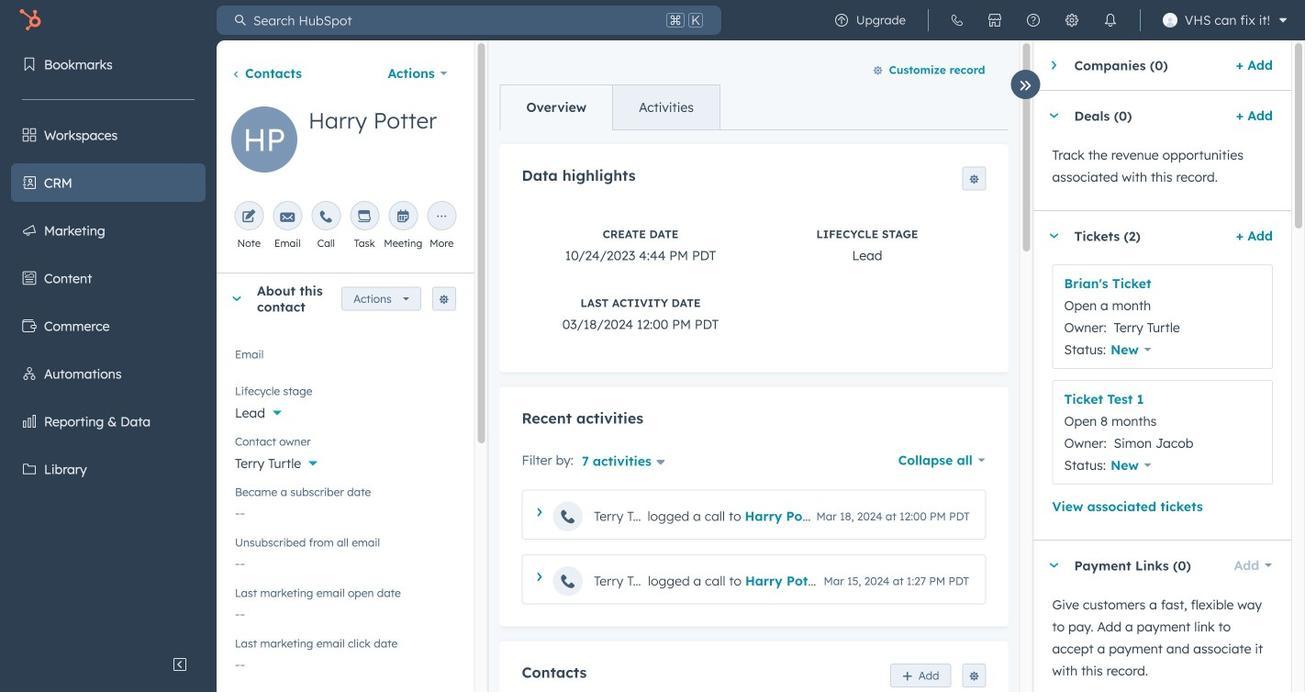 Task type: vqa. For each thing, say whether or not it's contained in the screenshot.
Search HubSpot search field
yes



Task type: describe. For each thing, give the bounding box(es) containing it.
-- text field
[[235, 496, 456, 525]]

1 vertical spatial caret image
[[231, 297, 242, 301]]

manage card settings image
[[439, 295, 450, 306]]

1 horizontal spatial menu
[[823, 0, 1295, 40]]

1 -- text field from the top
[[235, 546, 456, 576]]

settings image
[[1065, 13, 1080, 28]]

1 horizontal spatial caret image
[[538, 573, 542, 581]]

Search HubSpot search field
[[246, 6, 663, 35]]

terry turtle image
[[1163, 13, 1178, 28]]



Task type: locate. For each thing, give the bounding box(es) containing it.
0 horizontal spatial menu
[[0, 40, 217, 646]]

schedule a meeting image
[[396, 210, 411, 225]]

3 -- text field from the top
[[235, 647, 456, 677]]

navigation
[[500, 84, 721, 130]]

notifications image
[[1104, 13, 1118, 28]]

make a phone call image
[[319, 210, 334, 225]]

create an email image
[[280, 210, 295, 225]]

more activities, menu pop up image
[[435, 210, 449, 225]]

bookmarks image
[[22, 57, 37, 72]]

caret image
[[1052, 60, 1057, 71], [1049, 234, 1060, 238], [538, 508, 542, 517], [1049, 563, 1060, 568]]

0 vertical spatial -- text field
[[235, 546, 456, 576]]

2 -- text field from the top
[[235, 597, 456, 626]]

2 horizontal spatial caret image
[[1049, 113, 1060, 118]]

help image
[[1027, 13, 1041, 28]]

2 vertical spatial -- text field
[[235, 647, 456, 677]]

caret image
[[1049, 113, 1060, 118], [231, 297, 242, 301], [538, 573, 542, 581]]

0 vertical spatial caret image
[[1049, 113, 1060, 118]]

0 horizontal spatial caret image
[[231, 297, 242, 301]]

create a task image
[[357, 210, 372, 225]]

2 vertical spatial caret image
[[538, 573, 542, 581]]

menu
[[823, 0, 1295, 40], [0, 40, 217, 646]]

marketplaces image
[[988, 13, 1003, 28]]

1 vertical spatial -- text field
[[235, 597, 456, 626]]

create a note image
[[242, 210, 256, 225]]

-- text field
[[235, 546, 456, 576], [235, 597, 456, 626], [235, 647, 456, 677]]



